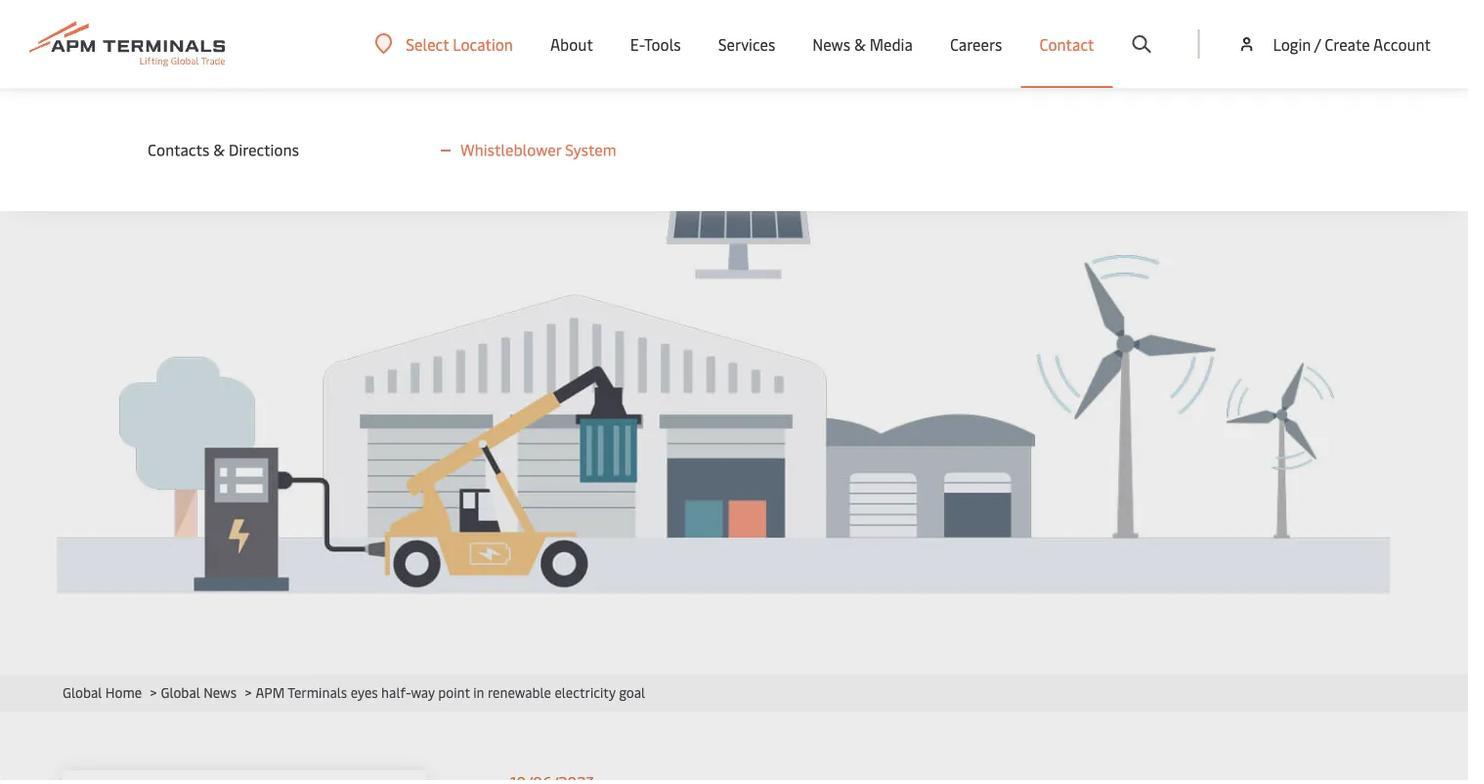 Task type: describe. For each thing, give the bounding box(es) containing it.
about button
[[550, 0, 593, 88]]

in
[[474, 683, 485, 702]]

whistleblower system link
[[441, 139, 715, 160]]

whistleblower system
[[461, 139, 617, 160]]

login
[[1274, 33, 1312, 54]]

2 global from the left
[[161, 683, 200, 702]]

location
[[453, 33, 513, 54]]

eyes
[[351, 683, 378, 702]]

goal
[[619, 683, 646, 702]]

231006 decarbonisation 3 image
[[0, 88, 1469, 675]]

contact
[[1040, 33, 1095, 55]]

careers
[[950, 33, 1003, 55]]

careers button
[[950, 0, 1003, 88]]

e-tools
[[631, 33, 681, 55]]

select location button
[[375, 33, 513, 55]]

select location
[[406, 33, 513, 54]]

directions
[[229, 139, 299, 160]]

& for contacts
[[213, 139, 225, 160]]

global news link
[[161, 683, 237, 702]]

create
[[1325, 33, 1370, 54]]

e-tools button
[[631, 0, 681, 88]]

way
[[411, 683, 435, 702]]

media
[[870, 33, 913, 55]]

electricity
[[555, 683, 616, 702]]

point
[[438, 683, 470, 702]]

tools
[[644, 33, 681, 55]]

whistleblower
[[461, 139, 562, 160]]

news & media
[[813, 33, 913, 55]]

& for news
[[855, 33, 866, 55]]



Task type: vqa. For each thing, say whether or not it's contained in the screenshot.
A to the top
no



Task type: locate. For each thing, give the bounding box(es) containing it.
global home link
[[63, 683, 142, 702]]

system
[[565, 139, 617, 160]]

0 horizontal spatial >
[[150, 683, 157, 702]]

0 horizontal spatial global
[[63, 683, 102, 702]]

0 horizontal spatial news
[[204, 683, 237, 702]]

news & media button
[[813, 0, 913, 88]]

news left apm
[[204, 683, 237, 702]]

& inside news & media dropdown button
[[855, 33, 866, 55]]

global left home
[[63, 683, 102, 702]]

news inside dropdown button
[[813, 33, 851, 55]]

1 vertical spatial news
[[204, 683, 237, 702]]

half-
[[381, 683, 411, 702]]

contact button
[[1040, 0, 1095, 88]]

account
[[1374, 33, 1431, 54]]

services
[[718, 33, 776, 55]]

home
[[105, 683, 142, 702]]

apm
[[256, 683, 285, 702]]

2 > from the left
[[245, 683, 252, 702]]

& inside contacts & directions link
[[213, 139, 225, 160]]

1 horizontal spatial &
[[855, 33, 866, 55]]

global home > global news > apm terminals eyes half-way point in renewable electricity goal
[[63, 683, 646, 702]]

>
[[150, 683, 157, 702], [245, 683, 252, 702]]

login / create account
[[1274, 33, 1431, 54]]

0 horizontal spatial &
[[213, 139, 225, 160]]

global
[[63, 683, 102, 702], [161, 683, 200, 702]]

1 horizontal spatial news
[[813, 33, 851, 55]]

/
[[1315, 33, 1321, 54]]

contacts & directions link
[[148, 139, 402, 160]]

& left media
[[855, 33, 866, 55]]

terminals
[[288, 683, 347, 702]]

1 horizontal spatial global
[[161, 683, 200, 702]]

renewable
[[488, 683, 551, 702]]

e-
[[631, 33, 644, 55]]

1 > from the left
[[150, 683, 157, 702]]

select
[[406, 33, 449, 54]]

1 global from the left
[[63, 683, 102, 702]]

0 vertical spatial &
[[855, 33, 866, 55]]

about
[[550, 33, 593, 55]]

contacts & directions
[[148, 139, 299, 160]]

1 vertical spatial &
[[213, 139, 225, 160]]

global right home
[[161, 683, 200, 702]]

> left apm
[[245, 683, 252, 702]]

contacts
[[148, 139, 210, 160]]

news
[[813, 33, 851, 55], [204, 683, 237, 702]]

&
[[855, 33, 866, 55], [213, 139, 225, 160]]

1 horizontal spatial >
[[245, 683, 252, 702]]

services button
[[718, 0, 776, 88]]

news left media
[[813, 33, 851, 55]]

> right home
[[150, 683, 157, 702]]

login / create account link
[[1237, 0, 1431, 88]]

0 vertical spatial news
[[813, 33, 851, 55]]

& right contacts on the left
[[213, 139, 225, 160]]



